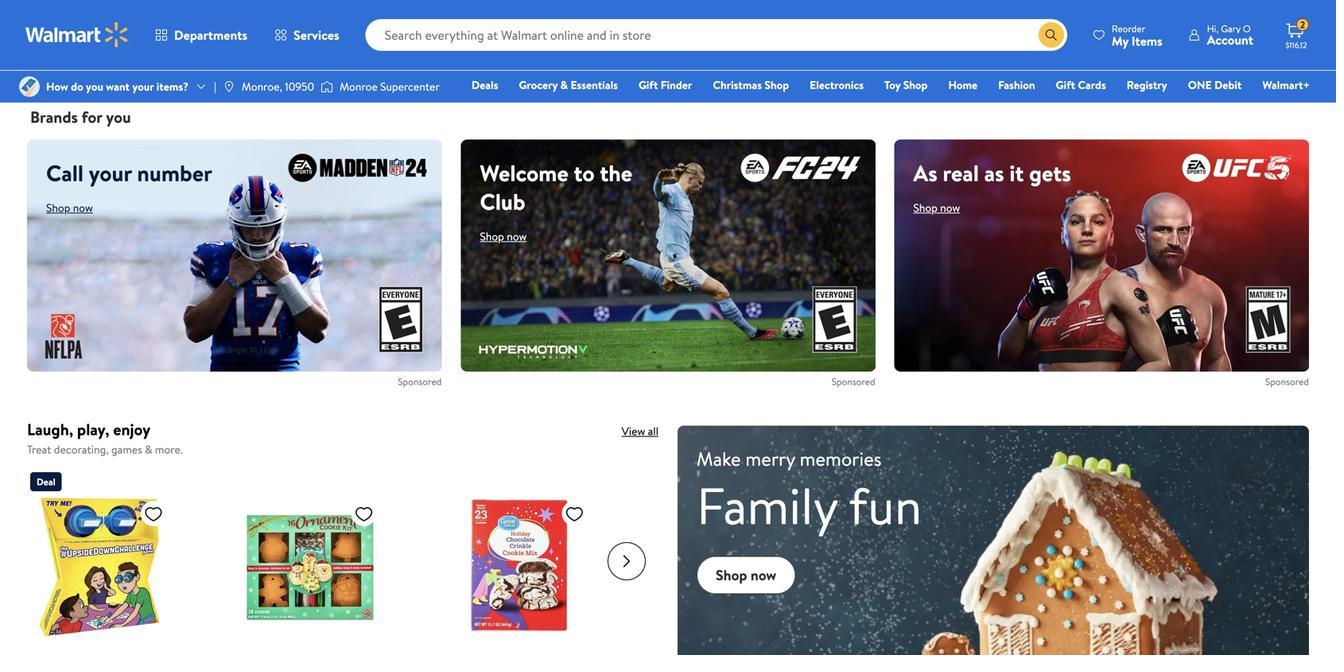 Task type: describe. For each thing, give the bounding box(es) containing it.
travel
[[986, 36, 1018, 53]]

product group containing uno show 'em no mercy card game for kids, adults & family night, parties and travel
[[885, 0, 1076, 68]]

do
[[71, 79, 83, 94]]

reorder
[[1112, 22, 1146, 35]]

interactive
[[735, 1, 794, 18]]

product group containing nerf dinosquad stego-duo, 2 toy foam nerf blasters, 10 nerf elite 2.0 darts, 2 stegosaurus designs, kids outdoor games
[[458, 0, 649, 70]]

1 vertical spatial family
[[697, 470, 838, 541]]

card
[[1030, 1, 1057, 18]]

next slide for hero3across list image
[[608, 543, 646, 581]]

brands
[[30, 106, 78, 128]]

slinger
[[58, 18, 96, 36]]

game, right hi,
[[1221, 18, 1256, 36]]

min.
[[1099, 36, 1122, 53]]

1 horizontal spatial monopoly
[[1162, 18, 1218, 36]]

movie,
[[377, 1, 414, 18]]

& down games
[[560, 77, 568, 93]]

 image for how do you want your items?
[[19, 76, 40, 97]]

home link
[[941, 76, 985, 93]]

essentials
[[571, 77, 618, 93]]

add to favorites list, the #upsidedownchallege game, hilarious party game for kids and family, 2  players". image
[[144, 504, 163, 524]]

2 vertical spatial toy
[[885, 77, 901, 93]]

add button for darts,
[[458, 42, 516, 67]]

search icon image
[[1045, 29, 1058, 41]]

10950
[[285, 79, 314, 94]]

hi, gary o account
[[1207, 22, 1254, 49]]

product group containing hasbro marvel spider-man super web slinger role-play toy, with web fluid, shoots webs or water, for kids ages 5 and up
[[30, 0, 222, 70]]

kids inside hasbro marvel spider-man super web slinger role-play toy, with web fluid, shoots webs or water, for kids ages 5 and up
[[52, 53, 75, 70]]

0 horizontal spatial monopoly
[[1099, 1, 1154, 18]]

view
[[622, 424, 645, 439]]

1 web from the top
[[30, 18, 55, 36]]

home
[[948, 77, 978, 93]]

registry
[[1127, 77, 1167, 93]]

webs
[[131, 36, 161, 53]]

walmart+
[[1263, 77, 1310, 93]]

gary
[[1221, 22, 1241, 35]]

marvel
[[73, 1, 110, 18]]

kids inside paw patrol: the mighty movie, skye 12-inch tall premium plush toy for kids 3
[[285, 36, 307, 53]]

paced
[[1126, 18, 1159, 36]]

1 sponsored from the left
[[398, 375, 442, 389]]

duo,
[[586, 1, 612, 18]]

and inside hasbro marvel spider-man super web slinger role-play toy, with web fluid, shoots webs or water, for kids ages 5 and up
[[118, 53, 138, 70]]

patrol:
[[273, 1, 310, 18]]

hasbro marvel spider-man super web slinger role-play toy, with web fluid, shoots webs or water, for kids ages 5 and up
[[30, 1, 215, 70]]

with
[[178, 18, 204, 36]]

for inside paw patrol: the mighty movie, skye 12-inch tall premium plush toy for kids 3
[[265, 36, 282, 53]]

5 inside fingerlings interactive baby monkey harmony, 70  sounds & reactions, heart lights up, fuzzy faux fur, reacts to touch (ages 5 )
[[848, 53, 855, 70]]

electronics
[[810, 77, 864, 93]]

elite
[[614, 18, 638, 36]]

reorder my items
[[1112, 22, 1163, 50]]

lights
[[766, 36, 799, 53]]

ages inside hasbro marvel spider-man super web slinger role-play toy, with web fluid, shoots webs or water, for kids ages 5 and up
[[78, 53, 105, 70]]

family fun
[[697, 470, 922, 541]]

shop now
[[716, 566, 777, 586]]

2 sponsored from the left
[[832, 375, 875, 389]]

monroe supercenter
[[340, 79, 440, 94]]

kids inside nerf dinosquad stego-duo, 2 toy foam nerf blasters, 10 nerf elite 2.0 darts, 2 stegosaurus designs, kids outdoor games
[[458, 53, 480, 70]]

touch
[[778, 53, 811, 70]]

stegosaurus
[[524, 36, 591, 53]]

uno
[[885, 1, 914, 18]]

20
[[1259, 18, 1274, 36]]

cards
[[1078, 77, 1106, 93]]

0 horizontal spatial 2
[[514, 36, 521, 53]]

$116.12
[[1286, 40, 1307, 51]]

harmony,
[[718, 18, 771, 36]]

grocery & essentials
[[519, 77, 618, 93]]

decorating,
[[54, 442, 109, 457]]

12-
[[273, 18, 288, 36]]

view all link
[[622, 424, 659, 439]]

gift cards
[[1056, 77, 1106, 93]]

tall
[[314, 18, 332, 36]]

add to cart image for uno show 'em no mercy card game for kids, adults & family night, parties and travel
[[891, 45, 910, 64]]

2.0
[[458, 36, 474, 53]]

games
[[534, 53, 572, 70]]

plush
[[387, 18, 417, 36]]

2 horizontal spatial 2
[[1300, 18, 1305, 32]]

fingerlings
[[671, 1, 732, 18]]

services button
[[261, 16, 353, 54]]

monroe
[[340, 79, 378, 94]]

christmas shop
[[713, 77, 789, 93]]

4 add from the left
[[1124, 47, 1144, 62]]

play,
[[77, 418, 109, 441]]

my
[[1112, 32, 1129, 50]]

 image for monroe supercenter
[[321, 79, 333, 95]]

dinosquad
[[487, 1, 546, 18]]

all
[[648, 424, 659, 439]]

your
[[132, 79, 154, 94]]

product group containing deal
[[30, 466, 218, 655]]

add to cart image for faux
[[678, 45, 697, 64]]

christmas
[[713, 77, 762, 93]]

walmart image
[[25, 22, 129, 48]]

add for parties
[[910, 47, 930, 62]]

& inside fingerlings interactive baby monkey harmony, 70  sounds & reactions, heart lights up, fuzzy faux fur, reacts to touch (ages 5 )
[[834, 18, 842, 36]]

monkey
[[671, 18, 715, 36]]

chance
[[1157, 1, 1199, 18]]

heart
[[731, 36, 763, 53]]

add for faux
[[697, 47, 717, 62]]

8
[[1207, 36, 1214, 53]]

2 horizontal spatial nerf
[[585, 18, 610, 36]]

toy shop
[[885, 77, 928, 93]]

paw
[[244, 1, 270, 18]]

add to cart image for monopoly chance board game, fast-paced monopoly game, 20 min. average, ages 8
[[1105, 45, 1124, 64]]

enjoy
[[113, 418, 150, 441]]

game, up o
[[1237, 1, 1273, 18]]

gift cards link
[[1049, 76, 1113, 93]]

outdoor
[[483, 53, 531, 70]]

product group containing paw patrol: the mighty movie, skye 12-inch tall premium plush toy for kids 3
[[244, 0, 435, 68]]

product group containing monopoly chance board game, fast-paced monopoly game, 20 min. average, ages 8
[[1099, 0, 1290, 68]]

shop for christmas shop
[[765, 77, 789, 93]]

the
[[313, 1, 333, 18]]

gift for gift cards
[[1056, 77, 1075, 93]]

how
[[46, 79, 68, 94]]

grocery
[[519, 77, 558, 93]]

grocery & essentials link
[[512, 76, 625, 93]]

supercenter
[[380, 79, 440, 94]]

o
[[1243, 22, 1251, 35]]

foam
[[458, 18, 488, 36]]

& inside the laugh, play, enjoy treat decorating, games & more.
[[145, 442, 152, 457]]

add to favorites list, freshness guaranteed gingerbread ornament cookie kit, 17.6 oz, 16 count image
[[354, 504, 374, 524]]

2 web from the top
[[30, 36, 55, 53]]

up
[[141, 53, 156, 70]]

and inside the uno show 'em no mercy card game for kids, adults & family night, parties and travel
[[963, 36, 983, 53]]



Task type: locate. For each thing, give the bounding box(es) containing it.
3
[[311, 36, 317, 53]]

shop now link
[[697, 556, 796, 595]]

& right adults
[[1007, 18, 1015, 36]]

2 gift from the left
[[1056, 77, 1075, 93]]

shop for toy shop
[[903, 77, 928, 93]]

0 horizontal spatial toy
[[244, 36, 263, 53]]

water,
[[179, 36, 215, 53]]

designs,
[[594, 36, 640, 53]]

1 horizontal spatial toy
[[625, 1, 644, 18]]

0 horizontal spatial you
[[86, 79, 103, 94]]

family up the now
[[697, 470, 838, 541]]

nerf
[[458, 1, 483, 18], [491, 18, 517, 36], [585, 18, 610, 36]]

5 up how do you want your items?
[[108, 53, 115, 70]]

darts,
[[477, 36, 511, 53]]

2 horizontal spatial for
[[920, 18, 937, 36]]

spider-
[[113, 1, 153, 18]]

hasbro
[[30, 1, 70, 18]]

1 horizontal spatial sponsored
[[832, 375, 875, 389]]

10
[[570, 18, 582, 36]]

departments button
[[142, 16, 261, 54]]

0 horizontal spatial 5
[[108, 53, 115, 70]]

game
[[885, 18, 918, 36]]

shop
[[765, 77, 789, 93], [903, 77, 928, 93], [716, 566, 747, 586]]

 image down for
[[19, 76, 40, 97]]

2 horizontal spatial sponsored
[[1265, 375, 1309, 389]]

monroe, 10950
[[242, 79, 314, 94]]

1 add from the left
[[483, 47, 503, 62]]

show
[[917, 1, 947, 18]]

you for do
[[86, 79, 103, 94]]

ages up do
[[78, 53, 105, 70]]

parties
[[922, 36, 960, 53]]

family inside the uno show 'em no mercy card game for kids, adults & family night, parties and travel
[[1018, 18, 1053, 36]]

1 horizontal spatial gift
[[1056, 77, 1075, 93]]

add button for parties
[[885, 42, 943, 67]]

ages inside monopoly chance board game, fast-paced monopoly game, 20 min. average, ages 8
[[1176, 36, 1204, 53]]

christmas shop link
[[706, 76, 796, 93]]

kids up deals
[[458, 53, 480, 70]]

reactions,
[[671, 36, 728, 53]]

toy down night,
[[885, 77, 901, 93]]

add to cart image for darts,
[[464, 45, 483, 64]]

gift finder link
[[631, 76, 699, 93]]

treat
[[27, 442, 51, 457]]

2 horizontal spatial shop
[[903, 77, 928, 93]]

you down want
[[106, 106, 131, 128]]

0 horizontal spatial shop
[[716, 566, 747, 586]]

night,
[[885, 36, 919, 53]]

one
[[1188, 77, 1212, 93]]

gift
[[639, 77, 658, 93], [1056, 77, 1075, 93]]

one debit
[[1188, 77, 1242, 93]]

0 horizontal spatial sponsored
[[398, 375, 442, 389]]

1 add button from the left
[[458, 42, 516, 67]]

mercy
[[993, 1, 1027, 18]]

add for darts,
[[483, 47, 503, 62]]

for left the inch
[[265, 36, 282, 53]]

Search search field
[[366, 19, 1067, 51]]

0 horizontal spatial kids
[[52, 53, 75, 70]]

0 vertical spatial you
[[86, 79, 103, 94]]

games
[[111, 442, 142, 457]]

1 gift from the left
[[639, 77, 658, 93]]

the #upsidedownchallege game, hilarious party game for kids and family, 2  players". image
[[30, 498, 169, 637]]

add to favorites list, great value holiday chocolate crinkle cookie mix, 15.7 oz image
[[565, 504, 584, 524]]

web left slinger
[[30, 18, 55, 36]]

'em
[[950, 1, 970, 18]]

2 up the $116.12
[[1300, 18, 1305, 32]]

laugh, play, enjoy treat decorating, games & more.
[[27, 418, 183, 457]]

(ages
[[814, 53, 845, 70]]

services
[[294, 26, 339, 44]]

& right the sounds
[[834, 18, 842, 36]]

and left travel
[[963, 36, 983, 53]]

man
[[153, 1, 177, 18]]

deal
[[37, 475, 55, 489]]

game,
[[1237, 1, 1273, 18], [1221, 18, 1256, 36]]

2 horizontal spatial kids
[[458, 53, 480, 70]]

family
[[1018, 18, 1053, 36], [697, 470, 838, 541]]

1 horizontal spatial add to cart image
[[1105, 45, 1124, 64]]

debit
[[1215, 77, 1242, 93]]

add right faux
[[697, 47, 717, 62]]

product group containing fingerlings interactive baby monkey harmony, 70  sounds & reactions, heart lights up, fuzzy faux fur, reacts to touch (ages 5 )
[[671, 0, 863, 70]]

1 horizontal spatial ages
[[1176, 36, 1204, 53]]

2 add to cart image from the left
[[678, 45, 697, 64]]

you for for
[[106, 106, 131, 128]]

2 add from the left
[[697, 47, 717, 62]]

0 horizontal spatial family
[[697, 470, 838, 541]]

fun
[[849, 470, 922, 541]]

blasters,
[[520, 18, 567, 36]]

toy right the duo,
[[625, 1, 644, 18]]

sounds
[[791, 18, 831, 36]]

toy shop link
[[877, 76, 935, 93]]

up,
[[802, 36, 821, 53]]

fluid,
[[58, 36, 87, 53]]

add right 2.0
[[483, 47, 503, 62]]

nerf up 2.0
[[458, 1, 483, 18]]

 image
[[223, 80, 235, 93]]

gift for gift finder
[[639, 77, 658, 93]]

account
[[1207, 31, 1254, 49]]

one debit link
[[1181, 76, 1249, 93]]

70
[[774, 18, 788, 36]]

paw patrol: the mighty movie, skye 12-inch tall premium plush toy for kids 3
[[244, 1, 417, 53]]

Walmart Site-Wide search field
[[366, 19, 1067, 51]]

1 horizontal spatial nerf
[[491, 18, 517, 36]]

fur,
[[700, 53, 720, 70]]

premium
[[335, 18, 384, 36]]

want
[[106, 79, 130, 94]]

shop down night,
[[903, 77, 928, 93]]

0 horizontal spatial for
[[82, 106, 102, 128]]

for inside the uno show 'em no mercy card game for kids, adults & family night, parties and travel
[[920, 18, 937, 36]]

family right travel
[[1018, 18, 1053, 36]]

items?
[[156, 79, 189, 94]]

5 inside hasbro marvel spider-man super web slinger role-play toy, with web fluid, shoots webs or water, for kids ages 5 and up
[[108, 53, 115, 70]]

1 add to cart image from the left
[[464, 45, 483, 64]]

add to cart image
[[891, 45, 910, 64], [1105, 45, 1124, 64]]

toy inside nerf dinosquad stego-duo, 2 toy foam nerf blasters, 10 nerf elite 2.0 darts, 2 stegosaurus designs, kids outdoor games
[[625, 1, 644, 18]]

 image right the 10950 at the top of page
[[321, 79, 333, 95]]

toy left 12-
[[244, 36, 263, 53]]

registry link
[[1120, 76, 1175, 93]]

electronics link
[[803, 76, 871, 93]]

add right the 'min.'
[[1124, 47, 1144, 62]]

web left the fluid,
[[30, 36, 55, 53]]

add to cart image
[[464, 45, 483, 64], [678, 45, 697, 64]]

for
[[30, 53, 49, 70]]

gift left cards
[[1056, 77, 1075, 93]]

you right do
[[86, 79, 103, 94]]

nerf right the foam on the top of the page
[[491, 18, 517, 36]]

1 horizontal spatial you
[[106, 106, 131, 128]]

shop left the now
[[716, 566, 747, 586]]

view all
[[622, 424, 659, 439]]

brands for you
[[30, 106, 131, 128]]

0 vertical spatial toy
[[625, 1, 644, 18]]

toy inside paw patrol: the mighty movie, skye 12-inch tall premium plush toy for kids 3
[[244, 36, 263, 53]]

1 horizontal spatial shop
[[765, 77, 789, 93]]

board
[[1202, 1, 1234, 18]]

add to cart image down game at right top
[[891, 45, 910, 64]]

faux
[[671, 53, 697, 70]]

great value holiday chocolate crinkle cookie mix, 15.7 oz image
[[451, 498, 590, 637]]

ages left 8 at the top of the page
[[1176, 36, 1204, 53]]

monopoly chance board game, fast-paced monopoly game, 20 min. average, ages 8
[[1099, 1, 1274, 53]]

5
[[108, 53, 115, 70], [848, 53, 855, 70]]

1 horizontal spatial 5
[[848, 53, 855, 70]]

0 horizontal spatial add to cart image
[[891, 45, 910, 64]]

0 horizontal spatial ages
[[78, 53, 105, 70]]

3 add from the left
[[910, 47, 930, 62]]

2 5 from the left
[[848, 53, 855, 70]]

& left more. at the bottom left
[[145, 442, 152, 457]]

& inside the uno show 'em no mercy card game for kids, adults & family night, parties and travel
[[1007, 18, 1015, 36]]

and left the up
[[118, 53, 138, 70]]

adults
[[969, 18, 1004, 36]]

product group
[[30, 0, 222, 70], [244, 0, 435, 68], [458, 0, 649, 70], [671, 0, 863, 70], [885, 0, 1076, 68], [1099, 0, 1290, 68], [30, 466, 218, 655]]

1 horizontal spatial and
[[963, 36, 983, 53]]

sponsored
[[398, 375, 442, 389], [832, 375, 875, 389], [1265, 375, 1309, 389]]

0 horizontal spatial nerf
[[458, 1, 483, 18]]

2 add button from the left
[[671, 42, 729, 67]]

shop down to
[[765, 77, 789, 93]]

add to cart image down fast-
[[1105, 45, 1124, 64]]

0 vertical spatial family
[[1018, 18, 1053, 36]]

fuzzy
[[824, 36, 854, 53]]

how do you want your items?
[[46, 79, 189, 94]]

1 horizontal spatial 2
[[615, 1, 622, 18]]

add to cart image left fur,
[[678, 45, 697, 64]]

0 horizontal spatial add to cart image
[[464, 45, 483, 64]]

3 add button from the left
[[885, 42, 943, 67]]

nerf right "10"
[[585, 18, 610, 36]]

2 add to cart image from the left
[[1105, 45, 1124, 64]]

4 add button from the left
[[1099, 42, 1157, 67]]

1 horizontal spatial for
[[265, 36, 282, 53]]

monopoly
[[1099, 1, 1154, 18], [1162, 18, 1218, 36]]

1 horizontal spatial add to cart image
[[678, 45, 697, 64]]

5 left )
[[848, 53, 855, 70]]

for down do
[[82, 106, 102, 128]]

1 add to cart image from the left
[[891, 45, 910, 64]]

0 horizontal spatial  image
[[19, 76, 40, 97]]

1 horizontal spatial kids
[[285, 36, 307, 53]]

shoots
[[91, 36, 128, 53]]

1 horizontal spatial family
[[1018, 18, 1053, 36]]

3 sponsored from the left
[[1265, 375, 1309, 389]]

nerf dinosquad stego-duo, 2 toy foam nerf blasters, 10 nerf elite 2.0 darts, 2 stegosaurus designs, kids outdoor games
[[458, 1, 644, 70]]

deals link
[[465, 76, 505, 93]]

0 horizontal spatial and
[[118, 53, 138, 70]]

more.
[[155, 442, 183, 457]]

1 horizontal spatial  image
[[321, 79, 333, 95]]

items
[[1132, 32, 1163, 50]]

 image
[[19, 76, 40, 97], [321, 79, 333, 95]]

fashion link
[[991, 76, 1042, 93]]

no
[[973, 1, 990, 18]]

freshness guaranteed gingerbread ornament cookie kit, 17.6 oz, 16 count image
[[241, 498, 380, 637]]

1 5 from the left
[[108, 53, 115, 70]]

for left kids,
[[920, 18, 937, 36]]

2 right the duo,
[[615, 1, 622, 18]]

|
[[214, 79, 216, 94]]

add to cart image down the foam on the top of the page
[[464, 45, 483, 64]]

0 horizontal spatial gift
[[639, 77, 658, 93]]

and
[[963, 36, 983, 53], [118, 53, 138, 70]]

kids left 3 at the top left of page
[[285, 36, 307, 53]]

1 vertical spatial toy
[[244, 36, 263, 53]]

kids right for
[[52, 53, 75, 70]]

add button for faux
[[671, 42, 729, 67]]

or
[[164, 36, 176, 53]]

super
[[180, 1, 211, 18]]

)
[[858, 53, 862, 70]]

gift finder
[[639, 77, 692, 93]]

2 horizontal spatial toy
[[885, 77, 901, 93]]

add down game at right top
[[910, 47, 930, 62]]

1 vertical spatial you
[[106, 106, 131, 128]]

baby
[[797, 1, 824, 18]]

2 right darts,
[[514, 36, 521, 53]]

gift left finder
[[639, 77, 658, 93]]



Task type: vqa. For each thing, say whether or not it's contained in the screenshot.
'6 $187.37'
no



